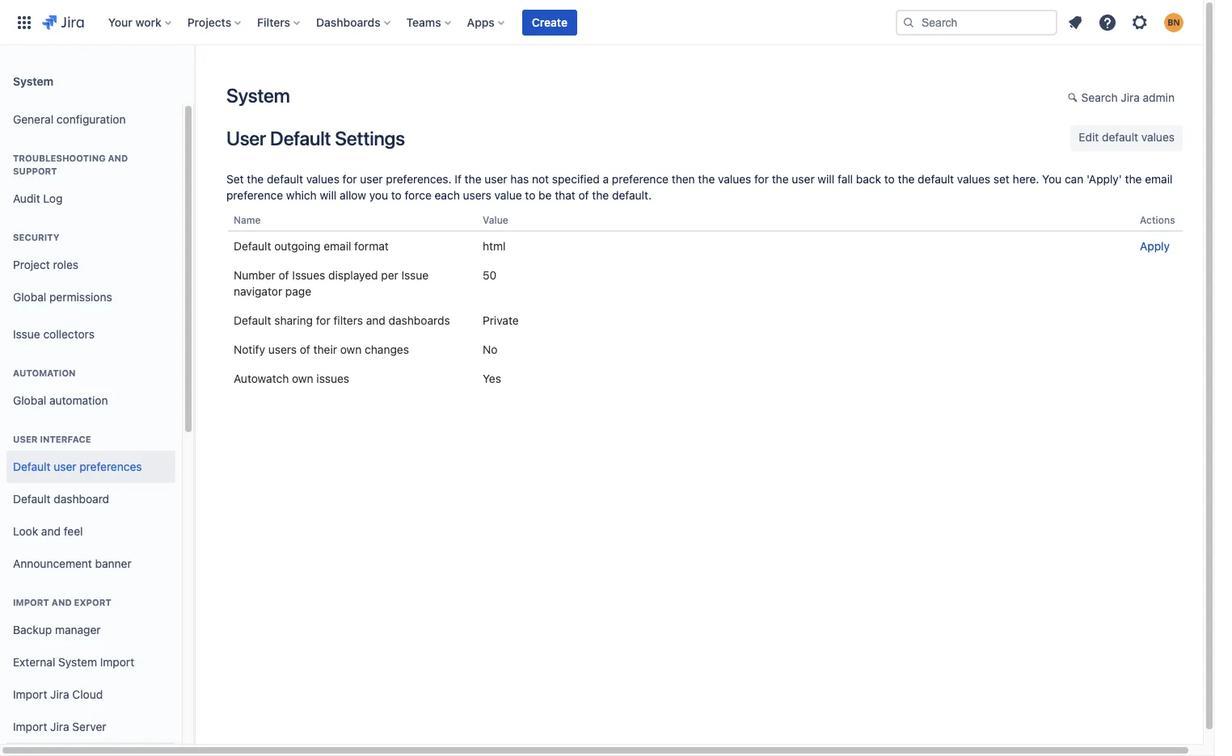 Task type: vqa. For each thing, say whether or not it's contained in the screenshot.
the leftmost ISSUE
yes



Task type: locate. For each thing, give the bounding box(es) containing it.
default down 'name'
[[234, 239, 271, 253]]

search image
[[902, 16, 915, 29]]

create
[[532, 15, 568, 29]]

1 horizontal spatial email
[[1145, 172, 1173, 186]]

and up backup manager
[[52, 598, 72, 608]]

preferences.
[[386, 172, 452, 186]]

and
[[108, 153, 128, 163], [366, 314, 386, 328], [41, 524, 61, 538], [52, 598, 72, 608]]

general configuration
[[13, 112, 126, 126]]

global permissions link
[[6, 281, 175, 314]]

0 vertical spatial user
[[226, 127, 266, 150]]

apply
[[1140, 239, 1170, 253]]

default dashboard link
[[6, 484, 175, 516]]

log
[[43, 191, 63, 205]]

issue left collectors
[[13, 327, 40, 341]]

and left the feel
[[41, 524, 61, 538]]

security group
[[6, 215, 175, 319]]

users up autowatch own issues
[[268, 343, 297, 357]]

0 horizontal spatial users
[[268, 343, 297, 357]]

import down backup manager link
[[100, 655, 134, 669]]

global inside automation group
[[13, 393, 46, 407]]

dashboard
[[54, 492, 109, 506]]

to left 'be' at the top left of the page
[[525, 188, 536, 202]]

server
[[72, 720, 106, 734]]

own left issues
[[292, 372, 313, 386]]

1 vertical spatial jira
[[50, 688, 69, 702]]

and inside user interface group
[[41, 524, 61, 538]]

default dashboard
[[13, 492, 109, 506]]

banner
[[0, 0, 1203, 45]]

user
[[226, 127, 266, 150], [13, 434, 38, 445]]

for right then
[[755, 172, 769, 186]]

admin
[[1143, 91, 1175, 104]]

'apply'
[[1087, 172, 1122, 186]]

security
[[13, 232, 59, 243]]

cloud
[[72, 688, 103, 702]]

fall
[[838, 172, 853, 186]]

edit default values
[[1079, 130, 1175, 144]]

global down project
[[13, 290, 46, 304]]

no
[[483, 343, 498, 357]]

jira image
[[42, 13, 84, 32], [42, 13, 84, 32]]

import down external in the left of the page
[[13, 688, 47, 702]]

1 vertical spatial email
[[324, 239, 351, 253]]

roles
[[53, 258, 78, 271]]

1 vertical spatial user
[[13, 434, 38, 445]]

0 horizontal spatial preference
[[226, 188, 283, 202]]

2 vertical spatial jira
[[50, 720, 69, 734]]

small image
[[1068, 91, 1081, 104]]

email inside set the default values for user preferences. if the user has not specified a preference then the values for the user will fall back to the default values set here. you can 'apply' the email preference which will allow you to force each users value to be that of the default.
[[1145, 172, 1173, 186]]

1 horizontal spatial issue
[[402, 269, 429, 282]]

1 horizontal spatial preference
[[612, 172, 669, 186]]

dashboards
[[316, 15, 381, 29]]

will left fall
[[818, 172, 835, 186]]

user default settings
[[226, 127, 405, 150]]

import and export
[[13, 598, 111, 608]]

1 vertical spatial of
[[279, 269, 289, 282]]

1 vertical spatial will
[[320, 188, 337, 202]]

2 vertical spatial of
[[300, 343, 310, 357]]

issue collectors link
[[6, 319, 175, 351]]

values right then
[[718, 172, 751, 186]]

the down a
[[592, 188, 609, 202]]

apps
[[467, 15, 495, 29]]

name
[[234, 214, 261, 226]]

jira left admin
[[1121, 91, 1140, 104]]

own right the their
[[340, 343, 362, 357]]

0 vertical spatial users
[[463, 188, 492, 202]]

import for import jira server
[[13, 720, 47, 734]]

2 horizontal spatial default
[[1102, 130, 1139, 144]]

1 vertical spatial preference
[[226, 188, 283, 202]]

number of issues displayed per issue navigator page
[[234, 269, 429, 299]]

jira left cloud at the bottom left of page
[[50, 688, 69, 702]]

default left set
[[918, 172, 954, 186]]

preference down set
[[226, 188, 283, 202]]

dashboards
[[389, 314, 450, 328]]

import inside import jira cloud link
[[13, 688, 47, 702]]

user up you
[[360, 172, 383, 186]]

1 vertical spatial global
[[13, 393, 46, 407]]

audit
[[13, 191, 40, 205]]

user inside group
[[13, 434, 38, 445]]

and inside troubleshooting and support
[[108, 153, 128, 163]]

and down general configuration link
[[108, 153, 128, 163]]

project
[[13, 258, 50, 271]]

0 vertical spatial jira
[[1121, 91, 1140, 104]]

user up value
[[485, 172, 508, 186]]

0 horizontal spatial own
[[292, 372, 313, 386]]

system right "sidebar navigation" 'icon'
[[226, 84, 290, 107]]

automation
[[49, 393, 108, 407]]

import and export group
[[6, 581, 175, 757]]

user interface group
[[6, 417, 175, 585]]

of up page
[[279, 269, 289, 282]]

announcement banner link
[[6, 548, 175, 581]]

global
[[13, 290, 46, 304], [13, 393, 46, 407]]

interface
[[40, 434, 91, 445]]

and right filters
[[366, 314, 386, 328]]

global inside the security group
[[13, 290, 46, 304]]

users right the 'each'
[[463, 188, 492, 202]]

for left filters
[[316, 314, 331, 328]]

global down automation
[[13, 393, 46, 407]]

default right edit
[[1102, 130, 1139, 144]]

default up look
[[13, 492, 51, 506]]

2 global from the top
[[13, 393, 46, 407]]

import up backup
[[13, 598, 49, 608]]

0 horizontal spatial issue
[[13, 327, 40, 341]]

0 vertical spatial will
[[818, 172, 835, 186]]

filters button
[[252, 9, 307, 35]]

user
[[360, 172, 383, 186], [485, 172, 508, 186], [792, 172, 815, 186], [54, 460, 76, 474]]

create button
[[522, 9, 577, 35]]

user down interface
[[54, 460, 76, 474]]

you
[[369, 188, 388, 202]]

values
[[1142, 130, 1175, 144], [306, 172, 340, 186], [718, 172, 751, 186], [957, 172, 991, 186]]

users
[[463, 188, 492, 202], [268, 343, 297, 357]]

0 horizontal spatial system
[[13, 74, 53, 88]]

0 vertical spatial global
[[13, 290, 46, 304]]

dashboards button
[[311, 9, 397, 35]]

user inside group
[[54, 460, 76, 474]]

import inside import jira server link
[[13, 720, 47, 734]]

issue inside number of issues displayed per issue navigator page
[[402, 269, 429, 282]]

the right 'apply'
[[1125, 172, 1142, 186]]

0 horizontal spatial to
[[391, 188, 402, 202]]

issue
[[402, 269, 429, 282], [13, 327, 40, 341]]

0 vertical spatial of
[[579, 188, 589, 202]]

issue right per
[[402, 269, 429, 282]]

1 horizontal spatial system
[[58, 655, 97, 669]]

system
[[13, 74, 53, 88], [226, 84, 290, 107], [58, 655, 97, 669]]

import jira cloud
[[13, 688, 103, 702]]

the right then
[[698, 172, 715, 186]]

own
[[340, 343, 362, 357], [292, 372, 313, 386]]

format
[[354, 239, 389, 253]]

filters
[[257, 15, 290, 29]]

email up displayed
[[324, 239, 351, 253]]

changes
[[365, 343, 409, 357]]

edit default values link
[[1071, 125, 1183, 151]]

and inside group
[[52, 598, 72, 608]]

user for user interface
[[13, 434, 38, 445]]

0 horizontal spatial of
[[279, 269, 289, 282]]

global for global permissions
[[13, 290, 46, 304]]

to right you
[[391, 188, 402, 202]]

support
[[13, 166, 57, 176]]

default up notify
[[234, 314, 271, 328]]

projects button
[[183, 9, 248, 35]]

and for import and export
[[52, 598, 72, 608]]

export
[[74, 598, 111, 608]]

look
[[13, 524, 38, 538]]

system down manager
[[58, 655, 97, 669]]

your profile and settings image
[[1164, 13, 1184, 32]]

import down import jira cloud
[[13, 720, 47, 734]]

default up which
[[267, 172, 303, 186]]

default
[[270, 127, 331, 150], [234, 239, 271, 253], [234, 314, 271, 328], [13, 460, 51, 474], [13, 492, 51, 506]]

import
[[13, 598, 49, 608], [100, 655, 134, 669], [13, 688, 47, 702], [13, 720, 47, 734]]

per
[[381, 269, 398, 282]]

1 horizontal spatial of
[[300, 343, 310, 357]]

will
[[818, 172, 835, 186], [320, 188, 337, 202]]

of down the specified
[[579, 188, 589, 202]]

default down the user interface
[[13, 460, 51, 474]]

user left interface
[[13, 434, 38, 445]]

issues
[[317, 372, 349, 386]]

0 horizontal spatial user
[[13, 434, 38, 445]]

0 vertical spatial issue
[[402, 269, 429, 282]]

troubleshooting and support
[[13, 153, 128, 176]]

system up general
[[13, 74, 53, 88]]

0 vertical spatial email
[[1145, 172, 1173, 186]]

1 horizontal spatial user
[[226, 127, 266, 150]]

default
[[1102, 130, 1139, 144], [267, 172, 303, 186], [918, 172, 954, 186]]

2 horizontal spatial of
[[579, 188, 589, 202]]

autowatch own issues
[[234, 372, 349, 386]]

of inside number of issues displayed per issue navigator page
[[279, 269, 289, 282]]

to right back
[[885, 172, 895, 186]]

for up allow
[[343, 172, 357, 186]]

0 vertical spatial own
[[340, 343, 362, 357]]

2 horizontal spatial to
[[885, 172, 895, 186]]

backup manager link
[[6, 615, 175, 647]]

1 horizontal spatial own
[[340, 343, 362, 357]]

jira left server
[[50, 720, 69, 734]]

of left the their
[[300, 343, 310, 357]]

values up which
[[306, 172, 340, 186]]

default sharing for filters and dashboards
[[234, 314, 450, 328]]

preference up default.
[[612, 172, 669, 186]]

user up set
[[226, 127, 266, 150]]

0 vertical spatial preference
[[612, 172, 669, 186]]

jira for admin
[[1121, 91, 1140, 104]]

1 global from the top
[[13, 290, 46, 304]]

will left allow
[[320, 188, 337, 202]]

default user preferences link
[[6, 451, 175, 484]]

of
[[579, 188, 589, 202], [279, 269, 289, 282], [300, 343, 310, 357]]

settings image
[[1131, 13, 1150, 32]]

notifications image
[[1066, 13, 1085, 32]]

email
[[1145, 172, 1173, 186], [324, 239, 351, 253]]

1 horizontal spatial users
[[463, 188, 492, 202]]

email up actions
[[1145, 172, 1173, 186]]



Task type: describe. For each thing, give the bounding box(es) containing it.
1 vertical spatial users
[[268, 343, 297, 357]]

primary element
[[10, 0, 896, 45]]

actions
[[1140, 214, 1175, 226]]

value
[[483, 214, 509, 226]]

allow
[[340, 188, 366, 202]]

a
[[603, 172, 609, 186]]

that
[[555, 188, 576, 202]]

issue collectors
[[13, 327, 95, 341]]

user for user default settings
[[226, 127, 266, 150]]

of inside set the default values for user preferences. if the user has not specified a preference then the values for the user will fall back to the default values set here. you can 'apply' the email preference which will allow you to force each users value to be that of the default.
[[579, 188, 589, 202]]

2 horizontal spatial for
[[755, 172, 769, 186]]

global automation link
[[6, 385, 175, 417]]

project roles link
[[6, 249, 175, 281]]

1 horizontal spatial to
[[525, 188, 536, 202]]

0 horizontal spatial default
[[267, 172, 303, 186]]

0 horizontal spatial will
[[320, 188, 337, 202]]

1 horizontal spatial will
[[818, 172, 835, 186]]

autowatch
[[234, 372, 289, 386]]

be
[[539, 188, 552, 202]]

global automation
[[13, 393, 108, 407]]

1 horizontal spatial default
[[918, 172, 954, 186]]

search
[[1082, 91, 1118, 104]]

html
[[483, 239, 506, 253]]

their
[[313, 343, 337, 357]]

force
[[405, 188, 432, 202]]

your work button
[[103, 9, 178, 35]]

set
[[994, 172, 1010, 186]]

edit
[[1079, 130, 1099, 144]]

import for import and export
[[13, 598, 49, 608]]

each
[[435, 188, 460, 202]]

user interface
[[13, 434, 91, 445]]

general
[[13, 112, 54, 126]]

values down admin
[[1142, 130, 1175, 144]]

the right "if"
[[465, 172, 482, 186]]

1 vertical spatial own
[[292, 372, 313, 386]]

outgoing
[[274, 239, 321, 253]]

and for troubleshooting and support
[[108, 153, 128, 163]]

backup
[[13, 623, 52, 637]]

default for preferences
[[13, 460, 51, 474]]

can
[[1065, 172, 1084, 186]]

if
[[455, 172, 462, 186]]

appswitcher icon image
[[15, 13, 34, 32]]

search jira admin
[[1082, 91, 1175, 104]]

project roles
[[13, 258, 78, 271]]

set
[[226, 172, 244, 186]]

here.
[[1013, 172, 1039, 186]]

system inside import and export group
[[58, 655, 97, 669]]

your
[[108, 15, 132, 29]]

page
[[285, 285, 311, 299]]

audit log
[[13, 191, 63, 205]]

teams button
[[402, 9, 457, 35]]

the right set
[[247, 172, 264, 186]]

audit log link
[[6, 183, 175, 215]]

announcement banner
[[13, 557, 132, 571]]

jira for server
[[50, 720, 69, 734]]

apply link
[[1140, 239, 1170, 253]]

help image
[[1098, 13, 1118, 32]]

2 horizontal spatial system
[[226, 84, 290, 107]]

jira for cloud
[[50, 688, 69, 702]]

automation group
[[6, 351, 175, 422]]

external system import
[[13, 655, 134, 669]]

you
[[1042, 172, 1062, 186]]

external system import link
[[6, 647, 175, 679]]

settings
[[335, 127, 405, 150]]

default for for
[[234, 314, 271, 328]]

user left fall
[[792, 172, 815, 186]]

automation
[[13, 368, 76, 378]]

not
[[532, 172, 549, 186]]

users inside set the default values for user preferences. if the user has not specified a preference then the values for the user will fall back to the default values set here. you can 'apply' the email preference which will allow you to force each users value to be that of the default.
[[463, 188, 492, 202]]

import jira server
[[13, 720, 106, 734]]

1 vertical spatial issue
[[13, 327, 40, 341]]

banner
[[95, 557, 132, 571]]

collectors
[[43, 327, 95, 341]]

look and feel link
[[6, 516, 175, 548]]

announcement
[[13, 557, 92, 571]]

sharing
[[274, 314, 313, 328]]

global permissions
[[13, 290, 112, 304]]

set the default values for user preferences. if the user has not specified a preference then the values for the user will fall back to the default values set here. you can 'apply' the email preference which will allow you to force each users value to be that of the default.
[[226, 172, 1173, 202]]

general configuration link
[[6, 104, 175, 136]]

which
[[286, 188, 317, 202]]

the right back
[[898, 172, 915, 186]]

yes
[[483, 372, 501, 386]]

search jira admin link
[[1060, 86, 1183, 112]]

default for email
[[234, 239, 271, 253]]

private
[[483, 314, 519, 328]]

import for import jira cloud
[[13, 688, 47, 702]]

0 horizontal spatial email
[[324, 239, 351, 253]]

and for look and feel
[[41, 524, 61, 538]]

sidebar navigation image
[[176, 65, 212, 97]]

your work
[[108, 15, 162, 29]]

back
[[856, 172, 881, 186]]

default user preferences
[[13, 460, 142, 474]]

feel
[[64, 524, 83, 538]]

Search field
[[896, 9, 1058, 35]]

filters
[[334, 314, 363, 328]]

default up which
[[270, 127, 331, 150]]

banner containing your work
[[0, 0, 1203, 45]]

preferences
[[79, 460, 142, 474]]

has
[[511, 172, 529, 186]]

global for global automation
[[13, 393, 46, 407]]

external
[[13, 655, 55, 669]]

displayed
[[328, 269, 378, 282]]

50
[[483, 269, 497, 282]]

troubleshooting and support group
[[6, 136, 175, 220]]

import inside external system import link
[[100, 655, 134, 669]]

1 horizontal spatial for
[[343, 172, 357, 186]]

0 horizontal spatial for
[[316, 314, 331, 328]]

values left set
[[957, 172, 991, 186]]

default.
[[612, 188, 652, 202]]

the left fall
[[772, 172, 789, 186]]



